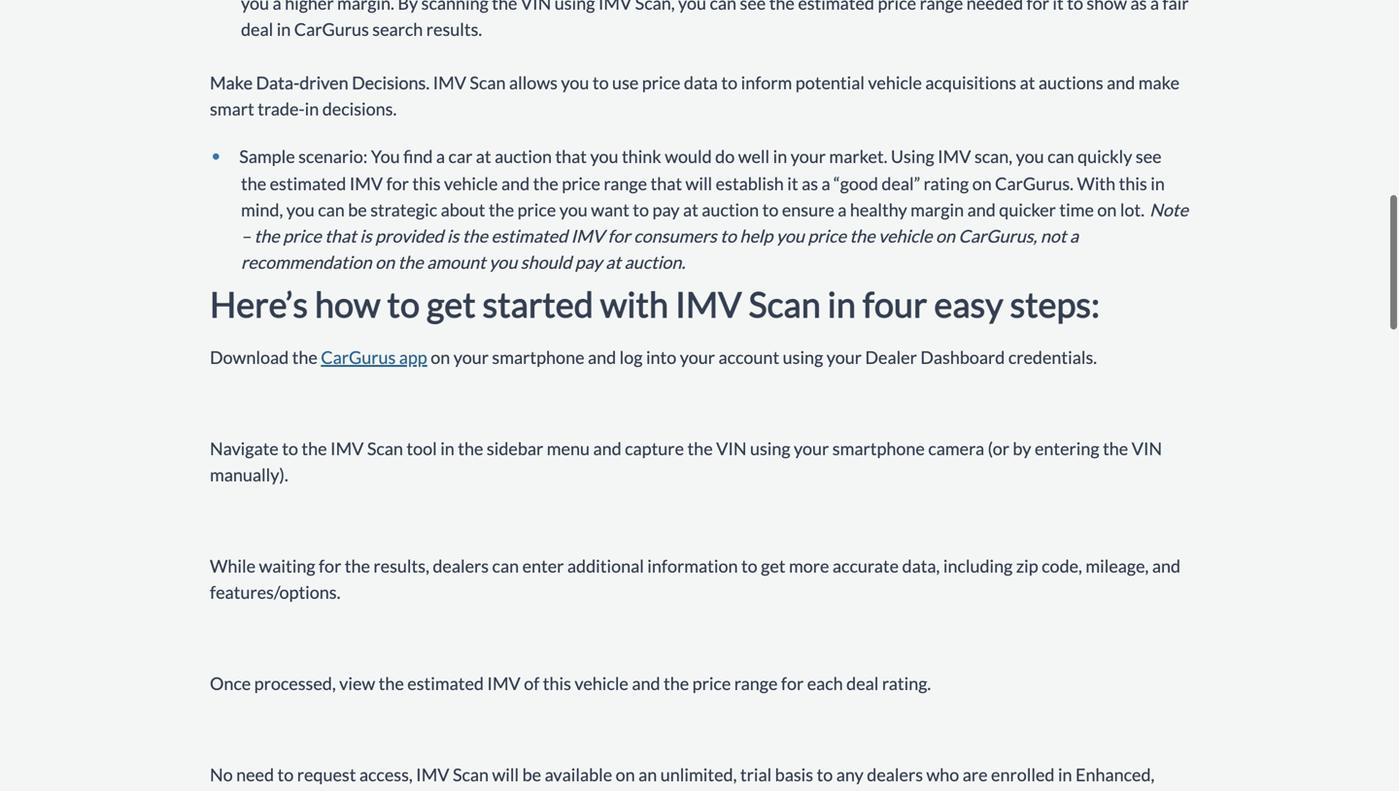 Task type: describe. For each thing, give the bounding box(es) containing it.
four
[[863, 283, 928, 325]]

on down the "margin"
[[936, 225, 955, 247]]

market.
[[829, 146, 888, 167]]

range inside 'sample scenario: you find a car at auction that you think would do well in your market. using imv scan, you can quickly see the estimated imv for this vehicle and the price range that will establish it as a "good deal" rating on cargurus. with this in mind, you can be strategic about the price you want to pay at auction to ensure a healthy margin and quicker time on lot.'
[[604, 173, 647, 194]]

to inside navigate to the imv scan tool in the sidebar menu and capture the vin using your smartphone camera (or by entering the vin manually).
[[282, 438, 298, 460]]

price down ensure
[[808, 225, 846, 247]]

no need to request access, imv scan will be available on an unlimited, trial basis to any dealers who are enrolled in enhanced, featured, and featured priority packages through the end of 2020.
[[210, 765, 1155, 792]]

about
[[441, 199, 485, 220]]

tool
[[407, 438, 437, 460]]

and up cargurus,
[[967, 199, 996, 220]]

information
[[647, 556, 738, 577]]

priority
[[391, 791, 450, 792]]

allows
[[509, 72, 558, 93]]

make data-driven decisions.
[[210, 72, 430, 93]]

how
[[315, 283, 381, 325]]

features/options.
[[210, 582, 341, 604]]

price up recommendation
[[283, 225, 321, 247]]

menu and
[[547, 438, 622, 460]]

easy
[[934, 283, 1003, 325]]

pay inside 'note – the price that is provided is the estimated imv for consumers to help you price the vehicle on cargurus, not a recommendation on the amount you should pay at auction.'
[[575, 252, 602, 273]]

you right mind,
[[286, 199, 315, 220]]

here's
[[210, 283, 308, 325]]

any
[[836, 765, 864, 786]]

price up should
[[518, 199, 556, 220]]

auction.
[[624, 252, 685, 273]]

access,
[[359, 765, 413, 786]]

scan inside the no need to request access, imv scan will be available on an unlimited, trial basis to any dealers who are enrolled in enhanced, featured, and featured priority packages through the end of 2020.
[[453, 765, 489, 786]]

you left want
[[559, 199, 588, 220]]

account
[[719, 347, 779, 368]]

a right as
[[822, 173, 830, 194]]

establish
[[716, 173, 784, 194]]

the down healthy
[[850, 225, 875, 247]]

you left should
[[489, 252, 517, 273]]

0 horizontal spatial smartphone
[[492, 347, 585, 368]]

dashboard
[[921, 347, 1005, 368]]

the down 'about'
[[462, 225, 488, 247]]

steps:
[[1010, 283, 1100, 325]]

by
[[1013, 438, 1031, 460]]

while
[[210, 556, 256, 577]]

use
[[612, 72, 639, 93]]

mileage,
[[1086, 556, 1149, 577]]

and inside imv scan allows you to use price data to inform potential vehicle acquisitions at auctions and make smart trade-in decisions.
[[1107, 72, 1135, 93]]

mind,
[[241, 199, 283, 220]]

enhanced,
[[1076, 765, 1155, 786]]

scenario:
[[298, 146, 368, 167]]

rating
[[924, 173, 969, 194]]

scan inside imv scan allows you to use price data to inform potential vehicle acquisitions at auctions and make smart trade-in decisions.
[[470, 72, 506, 93]]

0 vertical spatial using
[[783, 347, 823, 368]]

dealer
[[865, 347, 917, 368]]

your inside 'sample scenario: you find a car at auction that you think would do well in your market. using imv scan, you can quickly see the estimated imv for this vehicle and the price range that will establish it as a "good deal" rating on cargurus. with this in mind, you can be strategic about the price you want to pay at auction to ensure a healthy margin and quicker time on lot.'
[[791, 146, 826, 167]]

as
[[802, 173, 818, 194]]

to left 'use'
[[593, 72, 609, 93]]

packages
[[454, 791, 524, 792]]

capture
[[625, 438, 684, 460]]

price up want
[[562, 173, 600, 194]]

the left cargurus
[[292, 347, 318, 368]]

to up app at the top left of page
[[387, 283, 420, 325]]

the inside "while waiting for the results, dealers can enter additional information to get more accurate data, including zip code, mileage, and features/options."
[[345, 556, 370, 577]]

for inside 'note – the price that is provided is the estimated imv for consumers to help you price the vehicle on cargurus, not a recommendation on the amount you should pay at auction.'
[[608, 225, 630, 247]]

driven
[[300, 72, 348, 93]]

inform
[[741, 72, 792, 93]]

trade-
[[258, 98, 305, 119]]

in inside the no need to request access, imv scan will be available on an unlimited, trial basis to any dealers who are enrolled in enhanced, featured, and featured priority packages through the end of 2020.
[[1058, 765, 1072, 786]]

it
[[787, 173, 798, 194]]

dealers inside "while waiting for the results, dealers can enter additional information to get more accurate data, including zip code, mileage, and features/options."
[[433, 556, 489, 577]]

the right 'about'
[[489, 199, 514, 220]]

you up the cargurus.
[[1016, 146, 1044, 167]]

1 horizontal spatial auction
[[702, 199, 759, 220]]

want
[[591, 199, 630, 220]]

navigate to the imv scan tool in the sidebar menu and capture the vin using your smartphone camera (or by entering the vin manually).
[[210, 438, 1162, 486]]

car
[[448, 146, 473, 167]]

here's how to get started with imv scan in four easy steps:
[[210, 283, 1107, 325]]

find
[[403, 146, 433, 167]]

cargurus app link
[[321, 347, 427, 368]]

data-
[[256, 72, 300, 93]]

to inside 'note – the price that is provided is the estimated imv for consumers to help you price the vehicle on cargurus, not a recommendation on the amount you should pay at auction.'
[[720, 225, 737, 247]]

your inside navigate to the imv scan tool in the sidebar menu and capture the vin using your smartphone camera (or by entering the vin manually).
[[794, 438, 829, 460]]

to up the help
[[762, 199, 779, 220]]

1 is from the left
[[360, 225, 372, 247]]

pay inside 'sample scenario: you find a car at auction that you think would do well in your market. using imv scan, you can quickly see the estimated imv for this vehicle and the price range that will establish it as a "good deal" rating on cargurus. with this in mind, you can be strategic about the price you want to pay at auction to ensure a healthy margin and quicker time on lot.'
[[653, 199, 680, 220]]

1 horizontal spatial this
[[543, 673, 571, 695]]

imv inside 'note – the price that is provided is the estimated imv for consumers to help you price the vehicle on cargurus, not a recommendation on the amount you should pay at auction.'
[[571, 225, 604, 247]]

sample
[[239, 146, 295, 167]]

request
[[297, 765, 356, 786]]

into
[[646, 347, 677, 368]]

imv inside navigate to the imv scan tool in the sidebar menu and capture the vin using your smartphone camera (or by entering the vin manually).
[[330, 438, 364, 460]]

to right data
[[721, 72, 738, 93]]

the down provided at the top left
[[398, 252, 423, 273]]

the right entering on the right
[[1103, 438, 1128, 460]]

acquisitions
[[925, 72, 1017, 93]]

the right view
[[379, 673, 404, 695]]

cargurus.
[[995, 173, 1074, 194]]

at up consumers
[[683, 199, 698, 220]]

featured
[[318, 791, 388, 792]]

for inside 'sample scenario: you find a car at auction that you think would do well in your market. using imv scan, you can quickly see the estimated imv for this vehicle and the price range that will establish it as a "good deal" rating on cargurus. with this in mind, you can be strategic about the price you want to pay at auction to ensure a healthy margin and quicker time on lot.'
[[386, 173, 409, 194]]

on right app at the top left of page
[[431, 347, 450, 368]]

who
[[927, 765, 959, 786]]

to inside "while waiting for the results, dealers can enter additional information to get more accurate data, including zip code, mileage, and features/options."
[[741, 556, 758, 577]]

the up unlimited,
[[664, 673, 689, 695]]

–
[[241, 225, 251, 247]]

view
[[339, 673, 375, 695]]

deal
[[847, 673, 879, 695]]

of inside the no need to request access, imv scan will be available on an unlimited, trial basis to any dealers who are enrolled in enhanced, featured, and featured priority packages through the end of 2020.
[[653, 791, 669, 792]]

make
[[1139, 72, 1180, 93]]

accurate
[[833, 556, 899, 577]]

manually).
[[210, 465, 288, 486]]

quickly
[[1078, 146, 1132, 167]]

entering
[[1035, 438, 1100, 460]]

waiting
[[259, 556, 315, 577]]

0 vertical spatial can
[[1048, 146, 1074, 167]]

you left think
[[590, 146, 619, 167]]

the right the navigate
[[302, 438, 327, 460]]

trial
[[740, 765, 772, 786]]

app
[[399, 347, 427, 368]]

using
[[891, 146, 934, 167]]

see
[[1136, 146, 1162, 167]]

be inside the no need to request access, imv scan will be available on an unlimited, trial basis to any dealers who are enrolled in enhanced, featured, and featured priority packages through the end of 2020.
[[522, 765, 541, 786]]

rating.
[[882, 673, 931, 695]]

cargurus,
[[959, 225, 1037, 247]]

do
[[715, 146, 735, 167]]

once processed, view the estimated imv of this vehicle and the price range for each deal rating.
[[210, 673, 931, 695]]

a left the car on the left top of the page
[[436, 146, 445, 167]]

need
[[236, 765, 274, 786]]

the right capture
[[687, 438, 713, 460]]

the inside the no need to request access, imv scan will be available on an unlimited, trial basis to any dealers who are enrolled in enhanced, featured, and featured priority packages through the end of 2020.
[[592, 791, 618, 792]]

with
[[600, 283, 669, 325]]



Task type: locate. For each thing, give the bounding box(es) containing it.
vehicle inside imv scan allows you to use price data to inform potential vehicle acquisitions at auctions and make smart trade-in decisions.
[[868, 72, 922, 93]]

download the cargurus app on your smartphone and log into your account using your dealer dashboard credentials.
[[210, 347, 1097, 368]]

estimated inside 'note – the price that is provided is the estimated imv for consumers to help you price the vehicle on cargurus, not a recommendation on the amount you should pay at auction.'
[[491, 225, 568, 247]]

1 horizontal spatial be
[[522, 765, 541, 786]]

0 horizontal spatial estimated
[[270, 173, 346, 194]]

1 vertical spatial can
[[318, 199, 345, 220]]

range left each
[[734, 673, 778, 695]]

be
[[348, 199, 367, 220], [522, 765, 541, 786]]

auction right the car on the left top of the page
[[495, 146, 552, 167]]

2 horizontal spatial estimated
[[491, 225, 568, 247]]

auction down establish on the right top of the page
[[702, 199, 759, 220]]

can inside "while waiting for the results, dealers can enter additional information to get more accurate data, including zip code, mileage, and features/options."
[[492, 556, 519, 577]]

through
[[527, 791, 589, 792]]

for right the waiting
[[319, 556, 341, 577]]

recommendation
[[241, 252, 372, 273]]

at inside 'note – the price that is provided is the estimated imv for consumers to help you price the vehicle on cargurus, not a recommendation on the amount you should pay at auction.'
[[606, 252, 621, 273]]

2 horizontal spatial that
[[651, 173, 682, 194]]

more
[[789, 556, 829, 577]]

dealers right results,
[[433, 556, 489, 577]]

at right the car on the left top of the page
[[476, 146, 491, 167]]

1 vertical spatial of
[[653, 791, 669, 792]]

1 vertical spatial pay
[[575, 252, 602, 273]]

will
[[686, 173, 712, 194], [492, 765, 519, 786]]

navigate
[[210, 438, 279, 460]]

provided
[[375, 225, 444, 247]]

2 is from the left
[[447, 225, 459, 247]]

smartphone left "camera"
[[833, 438, 925, 460]]

"good
[[834, 173, 878, 194]]

note – the price that is provided is the estimated imv for consumers to help you price the vehicle on cargurus, not a recommendation on the amount you should pay at auction.
[[241, 199, 1188, 273]]

would
[[665, 146, 712, 167]]

and left make
[[1107, 72, 1135, 93]]

0 vertical spatial of
[[524, 673, 540, 695]]

for inside "while waiting for the results, dealers can enter additional information to get more accurate data, including zip code, mileage, and features/options."
[[319, 556, 341, 577]]

unlimited,
[[661, 765, 737, 786]]

price inside imv scan allows you to use price data to inform potential vehicle acquisitions at auctions and make smart trade-in decisions.
[[642, 72, 681, 93]]

will inside 'sample scenario: you find a car at auction that you think would do well in your market. using imv scan, you can quickly see the estimated imv for this vehicle and the price range that will establish it as a "good deal" rating on cargurus. with this in mind, you can be strategic about the price you want to pay at auction to ensure a healthy margin and quicker time on lot.'
[[686, 173, 712, 194]]

sample scenario: you find a car at auction that you think would do well in your market. using imv scan, you can quickly see the estimated imv for this vehicle and the price range that will establish it as a "good deal" rating on cargurus. with this in mind, you can be strategic about the price you want to pay at auction to ensure a healthy margin and quicker time on lot.
[[239, 146, 1165, 220]]

can
[[1048, 146, 1074, 167], [318, 199, 345, 220], [492, 556, 519, 577]]

camera
[[928, 438, 984, 460]]

that down would
[[651, 173, 682, 194]]

auction
[[495, 146, 552, 167], [702, 199, 759, 220]]

once
[[210, 673, 251, 695]]

note
[[1150, 199, 1188, 220]]

on left lot.
[[1097, 199, 1117, 220]]

auctions
[[1039, 72, 1104, 93]]

the left sidebar
[[458, 438, 483, 460]]

that left think
[[555, 146, 587, 167]]

the up should
[[533, 173, 559, 194]]

2 vin from the left
[[1132, 438, 1162, 460]]

1 vertical spatial be
[[522, 765, 541, 786]]

1 horizontal spatial is
[[447, 225, 459, 247]]

1 vin from the left
[[716, 438, 747, 460]]

at left auction.
[[606, 252, 621, 273]]

think
[[622, 146, 661, 167]]

quicker
[[999, 199, 1056, 220]]

price right 'use'
[[642, 72, 681, 93]]

and inside the no need to request access, imv scan will be available on an unlimited, trial basis to any dealers who are enrolled in enhanced, featured, and featured priority packages through the end of 2020.
[[287, 791, 315, 792]]

get inside "while waiting for the results, dealers can enter additional information to get more accurate data, including zip code, mileage, and features/options."
[[761, 556, 786, 577]]

1 horizontal spatial of
[[653, 791, 669, 792]]

0 horizontal spatial is
[[360, 225, 372, 247]]

2020.
[[672, 791, 716, 792]]

vehicle up 'about'
[[444, 173, 498, 194]]

log
[[620, 347, 643, 368]]

and up should
[[501, 173, 530, 194]]

healthy
[[850, 199, 907, 220]]

you
[[561, 72, 589, 93], [590, 146, 619, 167], [1016, 146, 1044, 167], [286, 199, 315, 220], [559, 199, 588, 220], [776, 225, 804, 247], [489, 252, 517, 273]]

vin
[[716, 438, 747, 460], [1132, 438, 1162, 460]]

cargurus
[[321, 347, 396, 368]]

you inside imv scan allows you to use price data to inform potential vehicle acquisitions at auctions and make smart trade-in decisions.
[[561, 72, 589, 93]]

imv inside imv scan allows you to use price data to inform potential vehicle acquisitions at auctions and make smart trade-in decisions.
[[433, 72, 466, 93]]

2 vertical spatial that
[[325, 225, 356, 247]]

0 vertical spatial smartphone
[[492, 347, 585, 368]]

2 vertical spatial can
[[492, 556, 519, 577]]

2 vertical spatial estimated
[[407, 673, 484, 695]]

can left 'enter'
[[492, 556, 519, 577]]

in right well
[[773, 146, 787, 167]]

1 horizontal spatial that
[[555, 146, 587, 167]]

1 horizontal spatial pay
[[653, 199, 680, 220]]

pay
[[653, 199, 680, 220], [575, 252, 602, 273]]

0 horizontal spatial of
[[524, 673, 540, 695]]

the up mind,
[[241, 173, 266, 194]]

1 vertical spatial will
[[492, 765, 519, 786]]

in right tool
[[440, 438, 455, 460]]

data
[[684, 72, 718, 93]]

well
[[738, 146, 770, 167]]

1 vertical spatial that
[[651, 173, 682, 194]]

will up packages
[[492, 765, 519, 786]]

smartphone inside navigate to the imv scan tool in the sidebar menu and capture the vin using your smartphone camera (or by entering the vin manually).
[[833, 438, 925, 460]]

2 horizontal spatial can
[[1048, 146, 1074, 167]]

get
[[427, 283, 476, 325], [761, 556, 786, 577]]

is up amount
[[447, 225, 459, 247]]

end
[[621, 791, 650, 792]]

a down "good
[[838, 199, 847, 220]]

strategic
[[370, 199, 437, 220]]

consumers
[[634, 225, 717, 247]]

to right need
[[277, 765, 294, 786]]

lot.
[[1120, 199, 1145, 220]]

and right mileage,
[[1152, 556, 1181, 577]]

0 vertical spatial get
[[427, 283, 476, 325]]

decisions.
[[322, 98, 397, 119]]

in up note
[[1151, 173, 1165, 194]]

to left the any
[[817, 765, 833, 786]]

to right want
[[633, 199, 649, 220]]

1 vertical spatial smartphone
[[833, 438, 925, 460]]

scan up "account"
[[749, 283, 821, 325]]

and
[[1107, 72, 1135, 93], [501, 173, 530, 194], [967, 199, 996, 220], [588, 347, 616, 368], [1152, 556, 1181, 577], [632, 673, 660, 695], [287, 791, 315, 792]]

this up lot.
[[1119, 173, 1147, 194]]

data,
[[902, 556, 940, 577]]

credentials.
[[1008, 347, 1097, 368]]

this
[[412, 173, 441, 194], [1119, 173, 1147, 194], [543, 673, 571, 695]]

using right "account"
[[783, 347, 823, 368]]

using inside navigate to the imv scan tool in the sidebar menu and capture the vin using your smartphone camera (or by entering the vin manually).
[[750, 438, 791, 460]]

at left auctions
[[1020, 72, 1035, 93]]

on up the end on the left of the page
[[616, 765, 635, 786]]

be inside 'sample scenario: you find a car at auction that you think would do well in your market. using imv scan, you can quickly see the estimated imv for this vehicle and the price range that will establish it as a "good deal" rating on cargurus. with this in mind, you can be strategic about the price you want to pay at auction to ensure a healthy margin and quicker time on lot.'
[[348, 199, 367, 220]]

0 horizontal spatial will
[[492, 765, 519, 786]]

results,
[[374, 556, 429, 577]]

0 horizontal spatial range
[[604, 173, 647, 194]]

not
[[1041, 225, 1067, 247]]

vehicle inside 'sample scenario: you find a car at auction that you think would do well in your market. using imv scan, you can quickly see the estimated imv for this vehicle and the price range that will establish it as a "good deal" rating on cargurus. with this in mind, you can be strategic about the price you want to pay at auction to ensure a healthy margin and quicker time on lot.'
[[444, 173, 498, 194]]

scan inside navigate to the imv scan tool in the sidebar menu and capture the vin using your smartphone camera (or by entering the vin manually).
[[367, 438, 403, 460]]

range
[[604, 173, 647, 194], [734, 673, 778, 695]]

0 vertical spatial will
[[686, 173, 712, 194]]

in
[[305, 98, 319, 119], [773, 146, 787, 167], [1151, 173, 1165, 194], [828, 283, 856, 325], [440, 438, 455, 460], [1058, 765, 1072, 786]]

in inside navigate to the imv scan tool in the sidebar menu and capture the vin using your smartphone camera (or by entering the vin manually).
[[440, 438, 455, 460]]

0 vertical spatial auction
[[495, 146, 552, 167]]

are
[[963, 765, 988, 786]]

price up unlimited,
[[692, 673, 731, 695]]

amount
[[427, 252, 486, 273]]

the left results,
[[345, 556, 370, 577]]

should
[[521, 252, 572, 273]]

while waiting for the results, dealers can enter additional information to get more accurate data, including zip code, mileage, and features/options.
[[210, 556, 1181, 604]]

started
[[483, 283, 594, 325]]

for up strategic
[[386, 173, 409, 194]]

1 horizontal spatial smartphone
[[833, 438, 925, 460]]

sidebar
[[487, 438, 543, 460]]

vehicle
[[868, 72, 922, 93], [444, 173, 498, 194], [879, 225, 932, 247], [575, 673, 629, 695]]

basis
[[775, 765, 813, 786]]

in right enrolled
[[1058, 765, 1072, 786]]

imv inside the no need to request access, imv scan will be available on an unlimited, trial basis to any dealers who are enrolled in enhanced, featured, and featured priority packages through the end of 2020.
[[416, 765, 449, 786]]

enter
[[522, 556, 564, 577]]

no
[[210, 765, 233, 786]]

you
[[371, 146, 400, 167]]

range up want
[[604, 173, 647, 194]]

0 horizontal spatial dealers
[[433, 556, 489, 577]]

0 horizontal spatial auction
[[495, 146, 552, 167]]

0 vertical spatial range
[[604, 173, 647, 194]]

processed,
[[254, 673, 336, 695]]

1 horizontal spatial estimated
[[407, 673, 484, 695]]

0 horizontal spatial be
[[348, 199, 367, 220]]

get down amount
[[427, 283, 476, 325]]

vehicle down healthy
[[879, 225, 932, 247]]

2 horizontal spatial this
[[1119, 173, 1147, 194]]

0 horizontal spatial can
[[318, 199, 345, 220]]

dealers right the any
[[867, 765, 923, 786]]

featured,
[[210, 791, 283, 792]]

0 horizontal spatial get
[[427, 283, 476, 325]]

and down request
[[287, 791, 315, 792]]

scan up packages
[[453, 765, 489, 786]]

estimated down scenario:
[[270, 173, 346, 194]]

and inside "while waiting for the results, dealers can enter additional information to get more accurate data, including zip code, mileage, and features/options."
[[1152, 556, 1181, 577]]

1 vertical spatial dealers
[[867, 765, 923, 786]]

you down ensure
[[776, 225, 804, 247]]

is left provided at the top left
[[360, 225, 372, 247]]

1 horizontal spatial vin
[[1132, 438, 1162, 460]]

that up recommendation
[[325, 225, 356, 247]]

vehicle up available
[[575, 673, 629, 695]]

0 vertical spatial dealers
[[433, 556, 489, 577]]

on down provided at the top left
[[375, 252, 395, 273]]

1 horizontal spatial will
[[686, 173, 712, 194]]

on down scan, on the top
[[972, 173, 992, 194]]

1 horizontal spatial can
[[492, 556, 519, 577]]

this up available
[[543, 673, 571, 695]]

0 horizontal spatial this
[[412, 173, 441, 194]]

estimated
[[270, 173, 346, 194], [491, 225, 568, 247], [407, 673, 484, 695]]

dealers inside the no need to request access, imv scan will be available on an unlimited, trial basis to any dealers who are enrolled in enhanced, featured, and featured priority packages through the end of 2020.
[[867, 765, 923, 786]]

this down find on the left top of page
[[412, 173, 441, 194]]

vin right capture
[[716, 438, 747, 460]]

(or
[[988, 438, 1010, 460]]

to
[[593, 72, 609, 93], [721, 72, 738, 93], [633, 199, 649, 220], [762, 199, 779, 220], [720, 225, 737, 247], [387, 283, 420, 325], [282, 438, 298, 460], [741, 556, 758, 577], [277, 765, 294, 786], [817, 765, 833, 786]]

an
[[639, 765, 657, 786]]

pay up consumers
[[653, 199, 680, 220]]

and up 'an'
[[632, 673, 660, 695]]

download
[[210, 347, 289, 368]]

in left the four
[[828, 283, 856, 325]]

a inside 'note – the price that is provided is the estimated imv for consumers to help you price the vehicle on cargurus, not a recommendation on the amount you should pay at auction.'
[[1070, 225, 1079, 247]]

a
[[436, 146, 445, 167], [822, 173, 830, 194], [838, 199, 847, 220], [1070, 225, 1079, 247]]

vehicle inside 'note – the price that is provided is the estimated imv for consumers to help you price the vehicle on cargurus, not a recommendation on the amount you should pay at auction.'
[[879, 225, 932, 247]]

the left the end on the left of the page
[[592, 791, 618, 792]]

1 vertical spatial get
[[761, 556, 786, 577]]

and left log
[[588, 347, 616, 368]]

will inside the no need to request access, imv scan will be available on an unlimited, trial basis to any dealers who are enrolled in enhanced, featured, and featured priority packages through the end of 2020.
[[492, 765, 519, 786]]

to left the help
[[720, 225, 737, 247]]

be up 'through'
[[522, 765, 541, 786]]

on inside the no need to request access, imv scan will be available on an unlimited, trial basis to any dealers who are enrolled in enhanced, featured, and featured priority packages through the end of 2020.
[[616, 765, 635, 786]]

at inside imv scan allows you to use price data to inform potential vehicle acquisitions at auctions and make smart trade-in decisions.
[[1020, 72, 1035, 93]]

scan left tool
[[367, 438, 403, 460]]

make
[[210, 72, 253, 93]]

in down 'make data-driven decisions.'
[[305, 98, 319, 119]]

scan,
[[975, 146, 1013, 167]]

is
[[360, 225, 372, 247], [447, 225, 459, 247]]

0 horizontal spatial vin
[[716, 438, 747, 460]]

0 horizontal spatial that
[[325, 225, 356, 247]]

be left strategic
[[348, 199, 367, 220]]

to right information
[[741, 556, 758, 577]]

1 horizontal spatial get
[[761, 556, 786, 577]]

enrolled
[[991, 765, 1055, 786]]

using
[[783, 347, 823, 368], [750, 438, 791, 460]]

0 vertical spatial pay
[[653, 199, 680, 220]]

smartphone down started
[[492, 347, 585, 368]]

1 horizontal spatial dealers
[[867, 765, 923, 786]]

1 vertical spatial estimated
[[491, 225, 568, 247]]

1 horizontal spatial range
[[734, 673, 778, 695]]

estimated up should
[[491, 225, 568, 247]]

decisions.
[[352, 72, 430, 93]]

margin
[[911, 199, 964, 220]]

1 vertical spatial auction
[[702, 199, 759, 220]]

the right –
[[254, 225, 280, 247]]

that inside 'note – the price that is provided is the estimated imv for consumers to help you price the vehicle on cargurus, not a recommendation on the amount you should pay at auction.'
[[325, 225, 356, 247]]

imv scan allows you to use price data to inform potential vehicle acquisitions at auctions and make smart trade-in decisions.
[[210, 72, 1180, 119]]

0 horizontal spatial pay
[[575, 252, 602, 273]]

0 vertical spatial that
[[555, 146, 587, 167]]

1 vertical spatial range
[[734, 673, 778, 695]]

time
[[1060, 199, 1094, 220]]

help
[[740, 225, 773, 247]]

1 vertical spatial using
[[750, 438, 791, 460]]

zip
[[1016, 556, 1038, 577]]

0 vertical spatial be
[[348, 199, 367, 220]]

estimated inside 'sample scenario: you find a car at auction that you think would do well in your market. using imv scan, you can quickly see the estimated imv for this vehicle and the price range that will establish it as a "good deal" rating on cargurus. with this in mind, you can be strategic about the price you want to pay at auction to ensure a healthy margin and quicker time on lot.'
[[270, 173, 346, 194]]

with
[[1077, 173, 1116, 194]]

vin right entering on the right
[[1132, 438, 1162, 460]]

using down "account"
[[750, 438, 791, 460]]

estimated right view
[[407, 673, 484, 695]]

dealers
[[433, 556, 489, 577], [867, 765, 923, 786]]

0 vertical spatial estimated
[[270, 173, 346, 194]]

scan
[[470, 72, 506, 93], [749, 283, 821, 325], [367, 438, 403, 460], [453, 765, 489, 786]]

in inside imv scan allows you to use price data to inform potential vehicle acquisitions at auctions and make smart trade-in decisions.
[[305, 98, 319, 119]]

you right allows
[[561, 72, 589, 93]]

pay right should
[[575, 252, 602, 273]]

will down would
[[686, 173, 712, 194]]

for left each
[[781, 673, 804, 695]]

can up the cargurus.
[[1048, 146, 1074, 167]]



Task type: vqa. For each thing, say whether or not it's contained in the screenshot.
Mind,
yes



